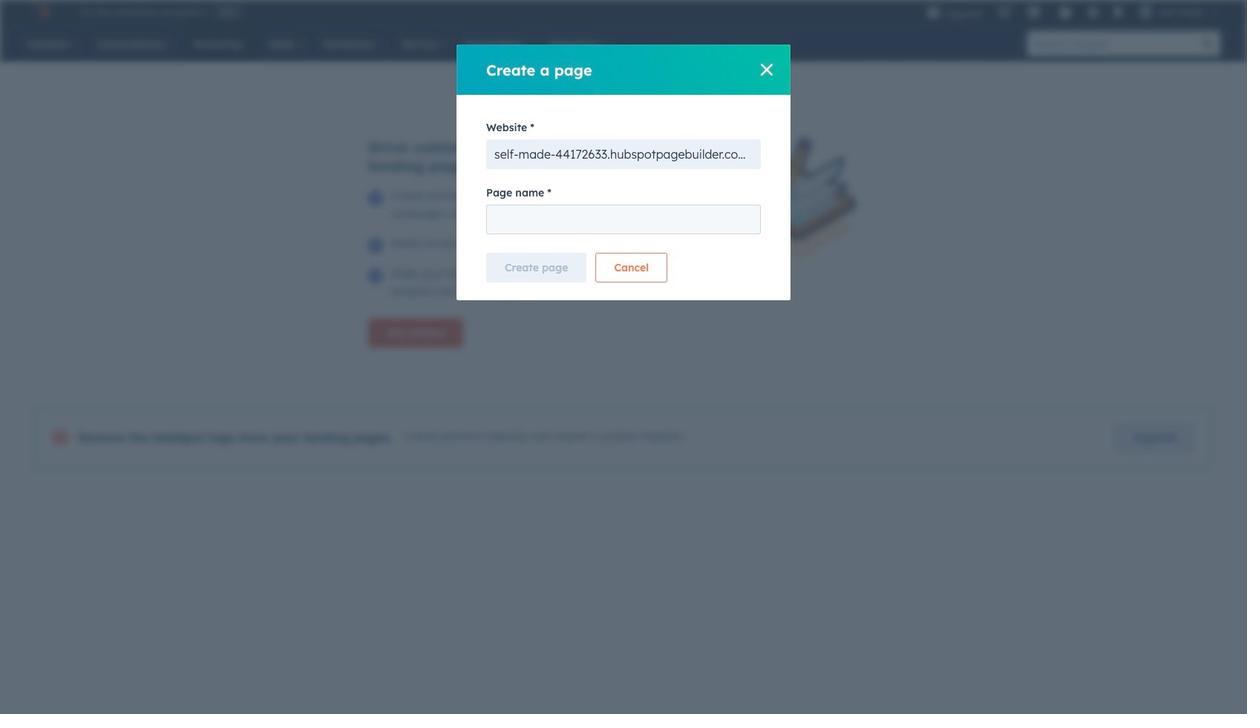Task type: describe. For each thing, give the bounding box(es) containing it.
marketplaces image
[[1027, 7, 1041, 20]]

ruby anderson image
[[1139, 5, 1153, 19]]



Task type: locate. For each thing, give the bounding box(es) containing it.
close image
[[761, 64, 773, 76]]

dialog
[[457, 45, 791, 301]]

Search HubSpot search field
[[1027, 31, 1195, 56]]

None text field
[[486, 205, 761, 235]]

menu
[[919, 0, 1229, 24]]



Task type: vqa. For each thing, say whether or not it's contained in the screenshot.
menu
yes



